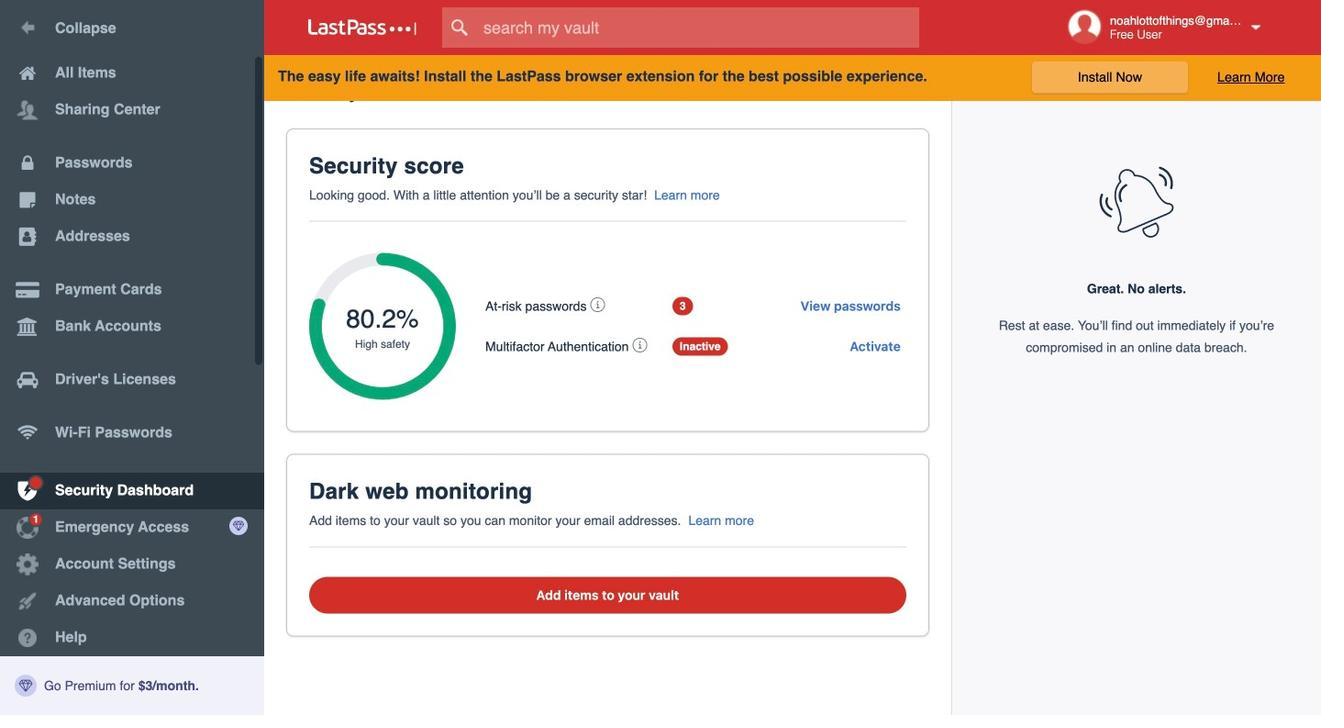 Task type: vqa. For each thing, say whether or not it's contained in the screenshot.
LastPass image
yes



Task type: locate. For each thing, give the bounding box(es) containing it.
search my vault text field
[[442, 7, 956, 48]]

Search search field
[[442, 7, 956, 48]]

lastpass image
[[308, 19, 417, 36]]



Task type: describe. For each thing, give the bounding box(es) containing it.
main navigation navigation
[[0, 0, 264, 715]]



